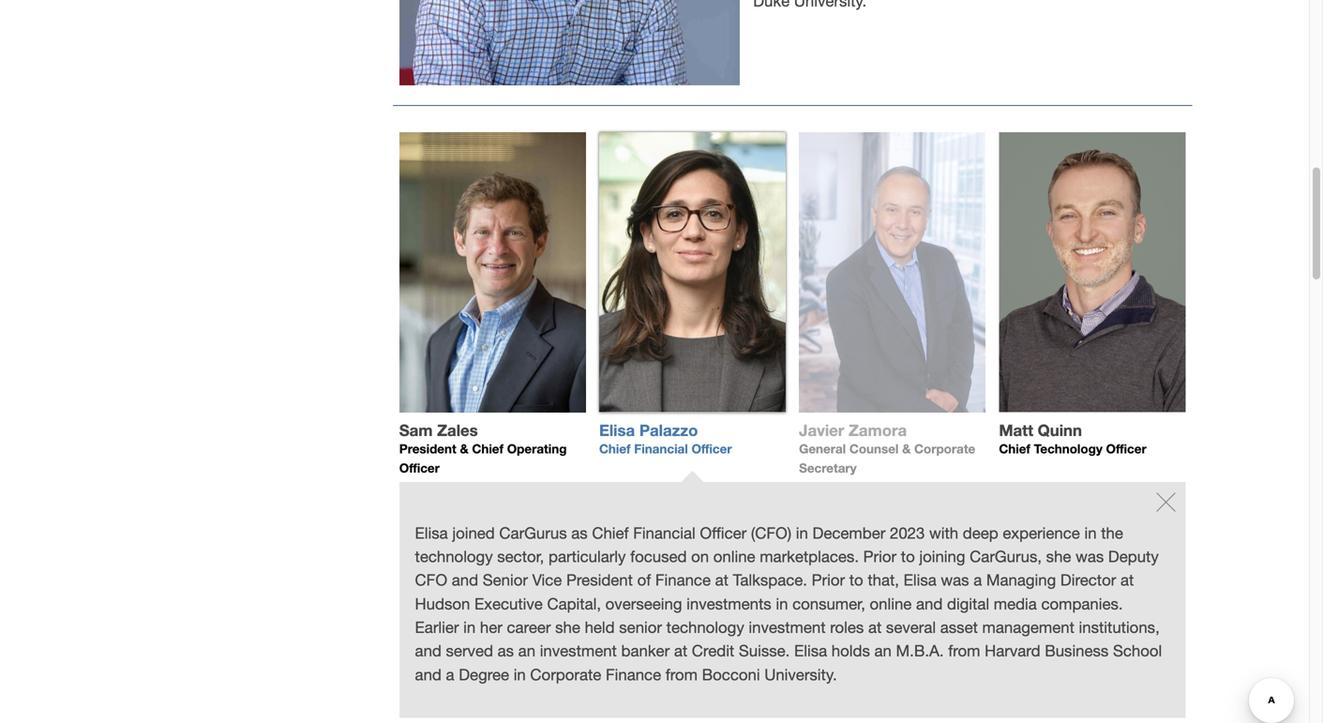 Task type: vqa. For each thing, say whether or not it's contained in the screenshot.
Sell corresponding to Sell My Car
no



Task type: describe. For each thing, give the bounding box(es) containing it.
1 horizontal spatial prior
[[864, 547, 897, 566]]

officer inside sam zales president & chief operating officer
[[399, 460, 440, 475]]

asset
[[941, 618, 978, 637]]

1 vertical spatial as
[[498, 642, 514, 660]]

of
[[638, 571, 651, 589]]

holds
[[832, 642, 871, 660]]

elisa up university.
[[795, 642, 828, 660]]

1 horizontal spatial a
[[974, 571, 983, 589]]

1 horizontal spatial she
[[1047, 547, 1072, 566]]

general
[[799, 442, 846, 457]]

1 horizontal spatial to
[[901, 547, 915, 566]]

roles
[[831, 618, 864, 637]]

zales
[[437, 421, 478, 440]]

cfo
[[415, 571, 448, 589]]

focused
[[631, 547, 687, 566]]

bocconi
[[702, 666, 760, 684]]

sam
[[399, 421, 433, 440]]

1 vertical spatial finance
[[606, 666, 662, 684]]

on
[[692, 547, 709, 566]]

elisa down joining
[[904, 571, 937, 589]]

in down talkspace.
[[776, 595, 788, 613]]

career
[[507, 618, 551, 637]]

suisse.
[[739, 642, 790, 660]]

capital,
[[547, 595, 601, 613]]

0 horizontal spatial investment
[[540, 642, 617, 660]]

1 horizontal spatial investment
[[749, 618, 826, 637]]

1 an from the left
[[519, 642, 536, 660]]

secretary
[[799, 460, 857, 475]]

president inside sam zales president & chief operating officer
[[399, 442, 457, 457]]

quinn
[[1038, 421, 1083, 440]]

business
[[1045, 642, 1109, 660]]

at left credit
[[674, 642, 688, 660]]

officer inside elisa palazzo chief financial officer
[[692, 442, 732, 457]]

particularly
[[549, 547, 626, 566]]

zamora
[[849, 421, 907, 440]]

digital
[[948, 595, 990, 613]]

0 vertical spatial technology
[[415, 547, 493, 566]]

1 horizontal spatial from
[[949, 642, 981, 660]]

investments
[[687, 595, 772, 613]]

in right degree
[[514, 666, 526, 684]]

deputy
[[1109, 547, 1159, 566]]

experience
[[1003, 524, 1081, 542]]

the
[[1102, 524, 1124, 542]]

financial inside elisa joined cargurus as chief financial officer (cfo) in december 2023 with deep experience in the technology sector, particularly focused on online marketplaces. prior to joining cargurus, she was deputy cfo and senior vice president of finance at talkspace. prior to that, elisa was a managing director at hudson executive capital, overseeing investments in consumer, online and digital media companies. earlier in her career she held senior technology investment roles at several asset management institutions, and served as an investment banker at credit suisse. elisa holds an m.b.a. from harvard business school and a degree in corporate finance from bocconi university.
[[633, 524, 696, 542]]

december
[[813, 524, 886, 542]]

sector,
[[498, 547, 544, 566]]

palazzo
[[640, 421, 698, 440]]

executive
[[475, 595, 543, 613]]

0 horizontal spatial a
[[446, 666, 455, 684]]

managing
[[987, 571, 1057, 589]]

her
[[480, 618, 503, 637]]

financial inside elisa palazzo chief financial officer
[[634, 442, 688, 457]]

director
[[1061, 571, 1117, 589]]

m.b.a.
[[897, 642, 944, 660]]

management
[[983, 618, 1075, 637]]

1 vertical spatial from
[[666, 666, 698, 684]]

media
[[994, 595, 1037, 613]]

at down deputy
[[1121, 571, 1135, 589]]

joining
[[920, 547, 966, 566]]

harvard
[[985, 642, 1041, 660]]

0 horizontal spatial prior
[[812, 571, 845, 589]]

at up investments
[[716, 571, 729, 589]]

& inside sam zales president & chief operating officer
[[460, 442, 469, 457]]

vice
[[533, 571, 562, 589]]

0 vertical spatial as
[[572, 524, 588, 542]]

chief inside matt quinn chief technology officer
[[1000, 442, 1031, 457]]

school
[[1114, 642, 1163, 660]]

credit
[[692, 642, 735, 660]]



Task type: locate. For each thing, give the bounding box(es) containing it.
corporate inside elisa joined cargurus as chief financial officer (cfo) in december 2023 with deep experience in the technology sector, particularly focused on online marketplaces. prior to joining cargurus, she was deputy cfo and senior vice president of finance at talkspace. prior to that, elisa was a managing director at hudson executive capital, overseeing investments in consumer, online and digital media companies. earlier in her career she held senior technology investment roles at several asset management institutions, and served as an investment banker at credit suisse. elisa holds an m.b.a. from harvard business school and a degree in corporate finance from bocconi university.
[[530, 666, 602, 684]]

online
[[714, 547, 756, 566], [870, 595, 912, 613]]

operating
[[507, 442, 567, 457]]

as up particularly
[[572, 524, 588, 542]]

earlier
[[415, 618, 459, 637]]

1 vertical spatial president
[[567, 571, 633, 589]]

as
[[572, 524, 588, 542], [498, 642, 514, 660]]

companies.
[[1042, 595, 1124, 613]]

officer right technology
[[1107, 442, 1147, 457]]

0 vertical spatial finance
[[656, 571, 711, 589]]

corporate inside "javier zamora general counsel & corporate secretary"
[[915, 442, 976, 457]]

online right on at bottom
[[714, 547, 756, 566]]

deep
[[963, 524, 999, 542]]

0 horizontal spatial she
[[556, 618, 581, 637]]

cargurus
[[500, 524, 567, 542]]

prior
[[864, 547, 897, 566], [812, 571, 845, 589]]

a up digital
[[974, 571, 983, 589]]

0 vertical spatial corporate
[[915, 442, 976, 457]]

1 horizontal spatial as
[[572, 524, 588, 542]]

investment
[[749, 618, 826, 637], [540, 642, 617, 660]]

0 horizontal spatial was
[[941, 571, 970, 589]]

corporate down held
[[530, 666, 602, 684]]

1 vertical spatial online
[[870, 595, 912, 613]]

cargurus,
[[970, 547, 1042, 566]]

1 vertical spatial was
[[941, 571, 970, 589]]

& down "zales"
[[460, 442, 469, 457]]

0 vertical spatial online
[[714, 547, 756, 566]]

she down experience
[[1047, 547, 1072, 566]]

was
[[1076, 547, 1105, 566], [941, 571, 970, 589]]

technology
[[415, 547, 493, 566], [667, 618, 745, 637]]

senior
[[619, 618, 662, 637]]

chief down "zales"
[[472, 442, 504, 457]]

joined
[[453, 524, 495, 542]]

javier
[[799, 421, 845, 440]]

university.
[[765, 666, 838, 684]]

from down credit
[[666, 666, 698, 684]]

1 horizontal spatial an
[[875, 642, 892, 660]]

finance down the banker
[[606, 666, 662, 684]]

0 horizontal spatial as
[[498, 642, 514, 660]]

matt quinn chief technology officer
[[1000, 421, 1147, 457]]

officer up on at bottom
[[700, 524, 747, 542]]

elisa left joined
[[415, 524, 448, 542]]

0 vertical spatial she
[[1047, 547, 1072, 566]]

1 horizontal spatial &
[[903, 442, 911, 457]]

1 horizontal spatial was
[[1076, 547, 1105, 566]]

(cfo)
[[751, 524, 792, 542]]

online down that,
[[870, 595, 912, 613]]

investment down held
[[540, 642, 617, 660]]

financial up focused
[[633, 524, 696, 542]]

an right holds
[[875, 642, 892, 660]]

an
[[519, 642, 536, 660], [875, 642, 892, 660]]

was down joining
[[941, 571, 970, 589]]

chief inside sam zales president & chief operating officer
[[472, 442, 504, 457]]

1 vertical spatial investment
[[540, 642, 617, 660]]

2023
[[890, 524, 925, 542]]

and
[[452, 571, 479, 589], [917, 595, 943, 613], [415, 642, 442, 660], [415, 666, 442, 684]]

0 vertical spatial was
[[1076, 547, 1105, 566]]

senior
[[483, 571, 528, 589]]

elisa
[[599, 421, 635, 440], [415, 524, 448, 542], [904, 571, 937, 589], [795, 642, 828, 660]]

0 horizontal spatial to
[[850, 571, 864, 589]]

1 vertical spatial she
[[556, 618, 581, 637]]

at
[[716, 571, 729, 589], [1121, 571, 1135, 589], [869, 618, 882, 637], [674, 642, 688, 660]]

marketplaces.
[[760, 547, 859, 566]]

matt
[[1000, 421, 1034, 440]]

sam zales president & chief operating officer
[[399, 421, 567, 475]]

a
[[974, 571, 983, 589], [446, 666, 455, 684]]

technology
[[1035, 442, 1103, 457]]

prior up that,
[[864, 547, 897, 566]]

finance down on at bottom
[[656, 571, 711, 589]]

at right roles
[[869, 618, 882, 637]]

from
[[949, 642, 981, 660], [666, 666, 698, 684]]

an down career
[[519, 642, 536, 660]]

&
[[460, 442, 469, 457], [903, 442, 911, 457]]

officer inside matt quinn chief technology officer
[[1107, 442, 1147, 457]]

institutions,
[[1079, 618, 1160, 637]]

& right counsel
[[903, 442, 911, 457]]

chief up particularly
[[592, 524, 629, 542]]

0 vertical spatial financial
[[634, 442, 688, 457]]

she down capital,
[[556, 618, 581, 637]]

1 vertical spatial corporate
[[530, 666, 602, 684]]

elisa left 'palazzo'
[[599, 421, 635, 440]]

officer down the sam
[[399, 460, 440, 475]]

finance
[[656, 571, 711, 589], [606, 666, 662, 684]]

0 vertical spatial prior
[[864, 547, 897, 566]]

financial
[[634, 442, 688, 457], [633, 524, 696, 542]]

0 horizontal spatial president
[[399, 442, 457, 457]]

to down 2023
[[901, 547, 915, 566]]

officer
[[692, 442, 732, 457], [1107, 442, 1147, 457], [399, 460, 440, 475], [700, 524, 747, 542]]

counsel
[[850, 442, 899, 457]]

1 vertical spatial financial
[[633, 524, 696, 542]]

2 & from the left
[[903, 442, 911, 457]]

technology down joined
[[415, 547, 493, 566]]

1 horizontal spatial president
[[567, 571, 633, 589]]

degree
[[459, 666, 509, 684]]

officer inside elisa joined cargurus as chief financial officer (cfo) in december 2023 with deep experience in the technology sector, particularly focused on online marketplaces. prior to joining cargurus, she was deputy cfo and senior vice president of finance at talkspace. prior to that, elisa was a managing director at hudson executive capital, overseeing investments in consumer, online and digital media companies. earlier in her career she held senior technology investment roles at several asset management institutions, and served as an investment banker at credit suisse. elisa holds an m.b.a. from harvard business school and a degree in corporate finance from bocconi university.
[[700, 524, 747, 542]]

1 horizontal spatial technology
[[667, 618, 745, 637]]

from down asset
[[949, 642, 981, 660]]

financial down 'palazzo'
[[634, 442, 688, 457]]

with
[[930, 524, 959, 542]]

chief inside elisa joined cargurus as chief financial officer (cfo) in december 2023 with deep experience in the technology sector, particularly focused on online marketplaces. prior to joining cargurus, she was deputy cfo and senior vice president of finance at talkspace. prior to that, elisa was a managing director at hudson executive capital, overseeing investments in consumer, online and digital media companies. earlier in her career she held senior technology investment roles at several asset management institutions, and served as an investment banker at credit suisse. elisa holds an m.b.a. from harvard business school and a degree in corporate finance from bocconi university.
[[592, 524, 629, 542]]

0 horizontal spatial an
[[519, 642, 536, 660]]

0 vertical spatial a
[[974, 571, 983, 589]]

president inside elisa joined cargurus as chief financial officer (cfo) in december 2023 with deep experience in the technology sector, particularly focused on online marketplaces. prior to joining cargurus, she was deputy cfo and senior vice president of finance at talkspace. prior to that, elisa was a managing director at hudson executive capital, overseeing investments in consumer, online and digital media companies. earlier in her career she held senior technology investment roles at several asset management institutions, and served as an investment banker at credit suisse. elisa holds an m.b.a. from harvard business school and a degree in corporate finance from bocconi university.
[[567, 571, 633, 589]]

a down served
[[446, 666, 455, 684]]

several
[[887, 618, 936, 637]]

0 vertical spatial president
[[399, 442, 457, 457]]

was up director
[[1076, 547, 1105, 566]]

president
[[399, 442, 457, 457], [567, 571, 633, 589]]

served
[[446, 642, 493, 660]]

2 an from the left
[[875, 642, 892, 660]]

javier zamora general counsel & corporate secretary
[[799, 421, 976, 475]]

0 vertical spatial to
[[901, 547, 915, 566]]

corporate right counsel
[[915, 442, 976, 457]]

hudson
[[415, 595, 470, 613]]

0 vertical spatial investment
[[749, 618, 826, 637]]

in up marketplaces.
[[796, 524, 809, 542]]

to
[[901, 547, 915, 566], [850, 571, 864, 589]]

held
[[585, 618, 615, 637]]

banker
[[622, 642, 670, 660]]

elisa inside elisa palazzo chief financial officer
[[599, 421, 635, 440]]

chief
[[472, 442, 504, 457], [599, 442, 631, 457], [1000, 442, 1031, 457], [592, 524, 629, 542]]

1 vertical spatial prior
[[812, 571, 845, 589]]

0 horizontal spatial corporate
[[530, 666, 602, 684]]

consumer,
[[793, 595, 866, 613]]

talkspace.
[[733, 571, 808, 589]]

that,
[[868, 571, 900, 589]]

0 horizontal spatial &
[[460, 442, 469, 457]]

president down the sam
[[399, 442, 457, 457]]

0 horizontal spatial technology
[[415, 547, 493, 566]]

1 vertical spatial technology
[[667, 618, 745, 637]]

in left the
[[1085, 524, 1097, 542]]

investment up suisse.
[[749, 618, 826, 637]]

in left 'her'
[[464, 618, 476, 637]]

overseeing
[[606, 595, 683, 613]]

elisa palazzo chief financial officer
[[599, 421, 732, 457]]

to left that,
[[850, 571, 864, 589]]

0 vertical spatial from
[[949, 642, 981, 660]]

0 horizontal spatial from
[[666, 666, 698, 684]]

& inside "javier zamora general counsel & corporate secretary"
[[903, 442, 911, 457]]

1 horizontal spatial corporate
[[915, 442, 976, 457]]

prior up consumer,
[[812, 571, 845, 589]]

0 horizontal spatial online
[[714, 547, 756, 566]]

technology up credit
[[667, 618, 745, 637]]

chief inside elisa palazzo chief financial officer
[[599, 442, 631, 457]]

as down 'her'
[[498, 642, 514, 660]]

1 vertical spatial to
[[850, 571, 864, 589]]

in
[[796, 524, 809, 542], [1085, 524, 1097, 542], [776, 595, 788, 613], [464, 618, 476, 637], [514, 666, 526, 684]]

elisa joined cargurus as chief financial officer (cfo) in december 2023 with deep experience in the technology sector, particularly focused on online marketplaces. prior to joining cargurus, she was deputy cfo and senior vice president of finance at talkspace. prior to that, elisa was a managing director at hudson executive capital, overseeing investments in consumer, online and digital media companies. earlier in her career she held senior technology investment roles at several asset management institutions, and served as an investment banker at credit suisse. elisa holds an m.b.a. from harvard business school and a degree in corporate finance from bocconi university.
[[415, 524, 1163, 684]]

president down particularly
[[567, 571, 633, 589]]

chief down 'matt'
[[1000, 442, 1031, 457]]

officer down 'palazzo'
[[692, 442, 732, 457]]

corporate
[[915, 442, 976, 457], [530, 666, 602, 684]]

chief right operating
[[599, 442, 631, 457]]

she
[[1047, 547, 1072, 566], [556, 618, 581, 637]]

1 vertical spatial a
[[446, 666, 455, 684]]

1 horizontal spatial online
[[870, 595, 912, 613]]

1 & from the left
[[460, 442, 469, 457]]



